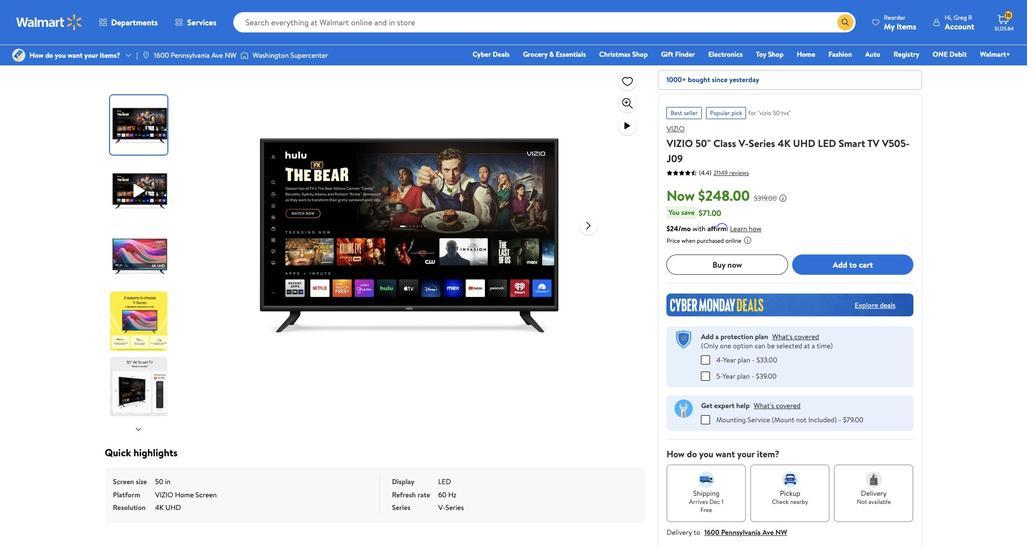 Task type: locate. For each thing, give the bounding box(es) containing it.
shop right christmas
[[632, 49, 648, 59]]

led refresh rate
[[392, 477, 451, 500]]

add for add to cart
[[833, 259, 847, 270]]

tv left the services dropdown button
[[150, 9, 158, 19]]

add to cart button
[[792, 255, 914, 275]]

best seller
[[671, 109, 698, 117]]

to left 'cart'
[[849, 259, 857, 270]]

1 vertical spatial &
[[549, 49, 554, 59]]

fashion
[[829, 49, 852, 59]]

popular
[[710, 109, 730, 117]]

want for item?
[[716, 448, 735, 460]]

1 horizontal spatial ave
[[762, 527, 774, 537]]

0 horizontal spatial led
[[438, 477, 451, 487]]

1 horizontal spatial 4k
[[778, 136, 791, 150]]

electronics
[[105, 9, 139, 19], [708, 49, 743, 59]]

0 vertical spatial electronics link
[[105, 9, 139, 19]]

buy
[[712, 259, 726, 270]]

a left one
[[715, 332, 719, 342]]

screen inside vizio home screen resolution
[[195, 490, 217, 500]]

uhd inside vizio vizio 50" class v-series 4k uhd led smart tv v505- j09
[[793, 136, 815, 150]]

uhd left smart
[[793, 136, 815, 150]]

debit
[[949, 49, 967, 59]]

series inside 60 hz series
[[392, 503, 410, 513]]

0 horizontal spatial 50
[[155, 477, 163, 487]]

1 horizontal spatial delivery
[[861, 488, 887, 498]]

0 vertical spatial how
[[29, 50, 44, 60]]

1 vertical spatial plan
[[738, 355, 750, 365]]

0 horizontal spatial tv
[[150, 9, 158, 19]]

- for $39.00
[[752, 371, 754, 381]]

year down 4-
[[722, 371, 735, 381]]

5-
[[716, 371, 722, 381]]

shop left the by
[[221, 9, 236, 19]]

how do you want your item?
[[667, 448, 779, 460]]

home left theater
[[166, 9, 185, 19]]

1 vertical spatial pennsylvania
[[721, 527, 761, 537]]

50 inside 50 in platform
[[155, 477, 163, 487]]

ave down the check
[[762, 527, 774, 537]]

vizio down the vizio "link"
[[667, 136, 693, 150]]

how down walmart image
[[29, 50, 44, 60]]

not
[[796, 415, 807, 425]]

1 horizontal spatial tvs
[[305, 9, 316, 19]]

purchased
[[697, 236, 724, 245]]

vizio down in
[[155, 490, 173, 500]]

what's right can at the bottom of page
[[772, 332, 793, 342]]

- left $39.00
[[752, 371, 754, 381]]

0 vertical spatial plan
[[755, 332, 768, 342]]

/
[[143, 9, 146, 19], [214, 9, 217, 19], [282, 9, 284, 19]]

zoom image modal image
[[621, 97, 634, 110]]

plan down 4-year plan - $33.00
[[737, 371, 750, 381]]

2 horizontal spatial /
[[282, 9, 284, 19]]

vizio inside vizio home screen resolution
[[155, 490, 173, 500]]

0 vertical spatial v-
[[739, 136, 749, 150]]

delivery down arrives
[[667, 527, 692, 537]]

deals
[[880, 300, 895, 310]]

add
[[833, 259, 847, 270], [701, 332, 714, 342]]

covered inside add a protection plan what's covered (only one option can be selected at a time)
[[794, 332, 819, 342]]

0 vertical spatial year
[[723, 355, 736, 365]]

how down 'in_home_installation logo'
[[667, 448, 685, 460]]

what's covered button for add a protection plan
[[772, 332, 819, 342]]

pennsylvania
[[171, 50, 210, 60], [721, 527, 761, 537]]

vizio down best
[[667, 124, 685, 134]]

vizio
[[288, 9, 303, 19]]

add inside button
[[833, 259, 847, 270]]

home up 4k uhd
[[175, 490, 194, 500]]

not
[[857, 497, 867, 506]]

view video image
[[621, 120, 634, 132]]

0 horizontal spatial series
[[392, 503, 410, 513]]

0 vertical spatial want
[[68, 50, 83, 60]]

1 horizontal spatial do
[[687, 448, 697, 460]]

add to cart
[[833, 259, 873, 270]]

learn
[[730, 224, 747, 234]]

1600 down free
[[704, 527, 719, 537]]

1 horizontal spatial 1600
[[704, 527, 719, 537]]

learn more about strikethrough prices image
[[779, 194, 787, 202]]

1 horizontal spatial tv
[[867, 136, 880, 150]]

your for item?
[[737, 448, 755, 460]]

0 vertical spatial add
[[833, 259, 847, 270]]

$79.00
[[843, 415, 863, 425]]

0 vertical spatial 1600
[[154, 50, 169, 60]]

series down "vizio
[[749, 136, 775, 150]]

0 horizontal spatial you
[[55, 50, 66, 60]]

1 horizontal spatial to
[[849, 259, 857, 270]]

help
[[736, 400, 750, 411]]

 image for how
[[12, 49, 25, 62]]

21149
[[714, 168, 728, 177]]

1 horizontal spatial how
[[667, 448, 685, 460]]

what's covered button
[[772, 332, 819, 342], [754, 400, 801, 411]]

0 vertical spatial nw
[[225, 50, 236, 60]]

shop right toy
[[768, 49, 784, 59]]

0 horizontal spatial v-
[[438, 503, 445, 513]]

how for how do you want your items?
[[29, 50, 44, 60]]

vizio 50" class v-series 4k uhd led smart tv v505-j09 - image 2 of 20 image
[[110, 161, 169, 220]]

your for items?
[[84, 50, 98, 60]]

shop
[[221, 9, 236, 19], [632, 49, 648, 59], [768, 49, 784, 59]]

/ left tv & home theater "link"
[[143, 9, 146, 19]]

series down hz
[[445, 503, 464, 513]]

next image image
[[134, 425, 143, 433]]

delivery inside delivery not available
[[861, 488, 887, 498]]

nw left washington
[[225, 50, 236, 60]]

home left fashion link
[[797, 49, 815, 59]]

intent image for delivery image
[[866, 471, 882, 488]]

0 horizontal spatial screen
[[113, 477, 134, 487]]

shop tvs by brand link
[[221, 9, 278, 19]]

4k
[[778, 136, 791, 150], [155, 503, 164, 513]]

delivery to 1600 pennsylvania ave nw
[[667, 527, 787, 537]]

vizio 50" class v-series 4k uhd led smart tv v505-j09 - image 1 of 20 image
[[110, 95, 169, 155]]

electronics for electronics / tv & home theater / shop tvs by brand / vizio tvs
[[105, 9, 139, 19]]

1 horizontal spatial your
[[737, 448, 755, 460]]

5-Year plan - $39.00 checkbox
[[701, 372, 710, 381]]

1 vertical spatial tv
[[867, 136, 880, 150]]

led left smart
[[818, 136, 836, 150]]

j09
[[667, 152, 683, 165]]

essentials
[[556, 49, 586, 59]]

$1,125.84
[[995, 25, 1014, 32]]

0 vertical spatial -
[[752, 355, 755, 365]]

0 horizontal spatial your
[[84, 50, 98, 60]]

add left one
[[701, 332, 714, 342]]

0 vertical spatial to
[[849, 259, 857, 270]]

/ left the vizio
[[282, 9, 284, 19]]

1 horizontal spatial want
[[716, 448, 735, 460]]

2 horizontal spatial shop
[[768, 49, 784, 59]]

yesterday
[[729, 75, 759, 85]]

1 horizontal spatial v-
[[739, 136, 749, 150]]

0 vertical spatial 4k
[[778, 136, 791, 150]]

electronics up since
[[708, 49, 743, 59]]

1600
[[154, 50, 169, 60], [704, 527, 719, 537]]

delivery for to
[[667, 527, 692, 537]]

1 vertical spatial screen
[[195, 490, 217, 500]]

you save $71.00
[[669, 207, 721, 218]]

0 horizontal spatial pennsylvania
[[171, 50, 210, 60]]

vizio 50" class v-series 4k uhd led smart tv v505-j09 image
[[247, 70, 571, 395]]

0 horizontal spatial ave
[[211, 50, 223, 60]]

vizio vizio 50" class v-series 4k uhd led smart tv v505- j09
[[667, 124, 910, 165]]

v- down 60
[[438, 503, 445, 513]]

want left the items?
[[68, 50, 83, 60]]

0 vertical spatial pennsylvania
[[171, 50, 210, 60]]

a
[[715, 332, 719, 342], [812, 341, 815, 351]]

/ right theater
[[214, 9, 217, 19]]

to down arrives
[[694, 527, 700, 537]]

your left item?
[[737, 448, 755, 460]]

do up shipping
[[687, 448, 697, 460]]

in
[[165, 477, 170, 487]]

0 horizontal spatial electronics
[[105, 9, 139, 19]]

add left 'cart'
[[833, 259, 847, 270]]

1 vertical spatial you
[[699, 448, 713, 460]]

0 vertical spatial do
[[45, 50, 53, 60]]

1
[[722, 497, 724, 506]]

- left $79.00
[[839, 415, 841, 425]]

what's covered button for get expert help
[[754, 400, 801, 411]]

your left the items?
[[84, 50, 98, 60]]

reorder my items
[[884, 13, 916, 32]]

year down one
[[723, 355, 736, 365]]

you for how do you want your items?
[[55, 50, 66, 60]]

refresh
[[392, 490, 416, 500]]

buy now button
[[667, 255, 788, 275]]

v- inside vizio vizio 50" class v-series 4k uhd led smart tv v505- j09
[[739, 136, 749, 150]]

covered up "mounting service (mount not included) - $79.00" on the right bottom of the page
[[776, 400, 801, 411]]

Mounting Service (Mount not Included) - $79.00 checkbox
[[701, 415, 710, 424]]

pennsylvania down the 1
[[721, 527, 761, 537]]

walmart+
[[980, 49, 1010, 59]]

0 horizontal spatial how
[[29, 50, 44, 60]]

nw down the check
[[776, 527, 787, 537]]

resolution
[[113, 503, 146, 513]]

r
[[968, 13, 972, 22]]

led up 60
[[438, 477, 451, 487]]

do down walmart image
[[45, 50, 53, 60]]

pennsylvania down the services dropdown button
[[171, 50, 210, 60]]

0 vertical spatial vizio
[[667, 124, 685, 134]]

christmas
[[599, 49, 630, 59]]

1 vertical spatial 50
[[155, 477, 163, 487]]

1 vertical spatial want
[[716, 448, 735, 460]]

highlights
[[133, 446, 178, 460]]

plan right option
[[755, 332, 768, 342]]

 image
[[12, 49, 25, 62], [142, 51, 150, 59]]

led inside vizio vizio 50" class v-series 4k uhd led smart tv v505- j09
[[818, 136, 836, 150]]

1 vertical spatial electronics
[[708, 49, 743, 59]]

0 horizontal spatial tvs
[[238, 9, 249, 19]]

a right the at at the bottom right of page
[[812, 341, 815, 351]]

want down mounting
[[716, 448, 735, 460]]

& right departments
[[160, 9, 165, 19]]

how
[[29, 50, 44, 60], [667, 448, 685, 460]]

how
[[749, 224, 762, 234]]

1 vertical spatial electronics link
[[704, 49, 747, 60]]

electronics link up the items?
[[105, 9, 139, 19]]

1 vertical spatial -
[[752, 371, 754, 381]]

- left $33.00
[[752, 355, 755, 365]]

 image right |
[[142, 51, 150, 59]]

you down walmart image
[[55, 50, 66, 60]]

v- right class
[[739, 136, 749, 150]]

4k down 50 in platform
[[155, 503, 164, 513]]

toy shop
[[756, 49, 784, 59]]

shop for christmas shop
[[632, 49, 648, 59]]

$24/mo
[[667, 224, 691, 234]]

legal information image
[[743, 236, 752, 244]]

option
[[733, 341, 753, 351]]

plan down option
[[738, 355, 750, 365]]

1 horizontal spatial you
[[699, 448, 713, 460]]

1 horizontal spatial screen
[[195, 490, 217, 500]]

quick highlights
[[105, 446, 178, 460]]

0 vertical spatial led
[[818, 136, 836, 150]]

what's up 'service'
[[754, 400, 774, 411]]

 image
[[241, 50, 249, 60]]

0 horizontal spatial  image
[[12, 49, 25, 62]]

0 horizontal spatial want
[[68, 50, 83, 60]]

1600 right |
[[154, 50, 169, 60]]

tv
[[150, 9, 158, 19], [867, 136, 880, 150]]

what's inside add a protection plan what's covered (only one option can be selected at a time)
[[772, 332, 793, 342]]

0 horizontal spatial add
[[701, 332, 714, 342]]

price when purchased online
[[667, 236, 741, 245]]

affirm image
[[708, 223, 728, 231]]

50 left in
[[155, 477, 163, 487]]

vizio
[[667, 124, 685, 134], [667, 136, 693, 150], [155, 490, 173, 500]]

0 horizontal spatial delivery
[[667, 527, 692, 537]]

to inside button
[[849, 259, 857, 270]]

1 vertical spatial add
[[701, 332, 714, 342]]

deals
[[493, 49, 510, 59]]

50 left tvs"
[[773, 109, 780, 117]]

1 horizontal spatial led
[[818, 136, 836, 150]]

grocery & essentials
[[523, 49, 586, 59]]

item?
[[757, 448, 779, 460]]

electronics up the items?
[[105, 9, 139, 19]]

tvs right the vizio
[[305, 9, 316, 19]]

do for how do you want your item?
[[687, 448, 697, 460]]

2 vertical spatial vizio
[[155, 490, 173, 500]]

you up intent image for shipping
[[699, 448, 713, 460]]

4k inside vizio vizio 50" class v-series 4k uhd led smart tv v505- j09
[[778, 136, 791, 150]]

plan for $33.00
[[738, 355, 750, 365]]

& right grocery
[[549, 49, 554, 59]]

1 vertical spatial uhd
[[165, 503, 181, 513]]

0 vertical spatial delivery
[[861, 488, 887, 498]]

 image down walmart image
[[12, 49, 25, 62]]

0 vertical spatial covered
[[794, 332, 819, 342]]

electronics link up since
[[704, 49, 747, 60]]

intent image for pickup image
[[782, 471, 798, 488]]

4k down tvs"
[[778, 136, 791, 150]]

shop for toy shop
[[768, 49, 784, 59]]

tv right smart
[[867, 136, 880, 150]]

pickup check nearby
[[772, 488, 808, 506]]

delivery down intent image for delivery
[[861, 488, 887, 498]]

series down refresh
[[392, 503, 410, 513]]

to
[[849, 259, 857, 270], [694, 527, 700, 537]]

add inside add a protection plan what's covered (only one option can be selected at a time)
[[701, 332, 714, 342]]

how for how do you want your item?
[[667, 448, 685, 460]]

cyber monday deals image
[[667, 294, 914, 316]]

1 vertical spatial do
[[687, 448, 697, 460]]

1 horizontal spatial 50
[[773, 109, 780, 117]]

at
[[804, 341, 810, 351]]

2 vertical spatial home
[[175, 490, 194, 500]]

in_home_installation logo image
[[675, 399, 693, 418]]

covered down cyber monday deals image
[[794, 332, 819, 342]]

learn how button
[[730, 224, 762, 234]]

1 horizontal spatial uhd
[[793, 136, 815, 150]]

check
[[772, 497, 789, 506]]

1 horizontal spatial /
[[214, 9, 217, 19]]

arrives
[[689, 497, 708, 506]]

0 vertical spatial you
[[55, 50, 66, 60]]

ave down services
[[211, 50, 223, 60]]

1 vertical spatial what's covered button
[[754, 400, 801, 411]]

tvs left the by
[[238, 9, 249, 19]]

vizio 50" class v-series 4k uhd led smart tv v505-j09 - image 4 of 20 image
[[110, 292, 169, 351]]

uhd
[[793, 136, 815, 150], [165, 503, 181, 513]]

quick
[[105, 446, 131, 460]]

1 horizontal spatial &
[[549, 49, 554, 59]]

0 vertical spatial screen
[[113, 477, 134, 487]]

you
[[669, 207, 680, 218]]

|
[[136, 50, 138, 60]]

0 horizontal spatial do
[[45, 50, 53, 60]]

2 horizontal spatial series
[[749, 136, 775, 150]]

delivery
[[861, 488, 887, 498], [667, 527, 692, 537]]

want for items?
[[68, 50, 83, 60]]

1 horizontal spatial nw
[[776, 527, 787, 537]]

uhd down in
[[165, 503, 181, 513]]

0 vertical spatial your
[[84, 50, 98, 60]]

account
[[945, 21, 974, 32]]

time)
[[817, 341, 833, 351]]

0 horizontal spatial &
[[160, 9, 165, 19]]

hi,
[[945, 13, 952, 22]]

0 vertical spatial what's covered button
[[772, 332, 819, 342]]

1 vertical spatial 1600
[[704, 527, 719, 537]]



Task type: vqa. For each thing, say whether or not it's contained in the screenshot.
rightmost your
yes



Task type: describe. For each thing, give the bounding box(es) containing it.
2 / from the left
[[214, 9, 217, 19]]

can
[[755, 341, 765, 351]]

to for delivery
[[694, 527, 700, 537]]

reviews
[[729, 168, 749, 177]]

2 tvs from the left
[[305, 9, 316, 19]]

gift
[[661, 49, 673, 59]]

protection
[[721, 332, 753, 342]]

1 vertical spatial 4k
[[155, 503, 164, 513]]

add a protection plan what's covered (only one option can be selected at a time)
[[701, 332, 833, 351]]

smart
[[839, 136, 865, 150]]

save
[[681, 207, 695, 218]]

60 hz series
[[392, 490, 456, 513]]

items
[[897, 21, 916, 32]]

sponsored
[[884, 38, 912, 47]]

vizio home screen resolution
[[113, 490, 217, 513]]

3 / from the left
[[282, 9, 284, 19]]

search icon image
[[841, 18, 849, 26]]

0 horizontal spatial shop
[[221, 9, 236, 19]]

plan for $39.00
[[737, 371, 750, 381]]

1 / from the left
[[143, 9, 146, 19]]

for "vizio 50 tvs"
[[748, 109, 791, 117]]

$248.00
[[698, 186, 750, 205]]

cyber deals
[[473, 49, 510, 59]]

50"
[[695, 136, 711, 150]]

by
[[251, 9, 258, 19]]

rate
[[418, 490, 430, 500]]

auto
[[865, 49, 880, 59]]

hz
[[448, 490, 456, 500]]

dec
[[709, 497, 720, 506]]

greg
[[954, 13, 967, 22]]

size
[[136, 477, 147, 487]]

delivery not available
[[857, 488, 891, 506]]

washington
[[253, 50, 289, 60]]

1 vertical spatial home
[[797, 49, 815, 59]]

0 horizontal spatial 1600
[[154, 50, 169, 60]]

free
[[700, 505, 712, 514]]

expert
[[714, 400, 735, 411]]

1 vertical spatial v-
[[438, 503, 445, 513]]

to for add
[[849, 259, 857, 270]]

year for 4-
[[723, 355, 736, 365]]

1 vertical spatial vizio
[[667, 136, 693, 150]]

series inside vizio vizio 50" class v-series 4k uhd led smart tv v505- j09
[[749, 136, 775, 150]]

0 horizontal spatial uhd
[[165, 503, 181, 513]]

1 vertical spatial what's
[[754, 400, 774, 411]]

grocery
[[523, 49, 548, 59]]

ad disclaimer and feedback for skylinedisplayad image
[[914, 39, 922, 47]]

0 vertical spatial home
[[166, 9, 185, 19]]

with
[[693, 224, 706, 234]]

1 tvs from the left
[[238, 9, 249, 19]]

Search search field
[[233, 12, 856, 32]]

60
[[438, 490, 446, 500]]

explore
[[855, 300, 878, 310]]

when
[[681, 236, 696, 245]]

21149 reviews link
[[712, 168, 749, 177]]

mounting service (mount not included) - $79.00
[[716, 415, 863, 425]]

0 horizontal spatial a
[[715, 332, 719, 342]]

christmas shop link
[[595, 49, 652, 60]]

 image for 1600
[[142, 51, 150, 59]]

available
[[869, 497, 891, 506]]

1 horizontal spatial series
[[445, 503, 464, 513]]

add for add a protection plan what's covered (only one option can be selected at a time)
[[701, 332, 714, 342]]

do for how do you want your items?
[[45, 50, 53, 60]]

next media item image
[[582, 219, 595, 232]]

1000+
[[667, 75, 686, 85]]

(mount
[[772, 415, 794, 425]]

cyber
[[473, 49, 491, 59]]

0 vertical spatial &
[[160, 9, 165, 19]]

$39.00
[[756, 371, 777, 381]]

selected
[[776, 341, 802, 351]]

included)
[[808, 415, 837, 425]]

brand
[[259, 9, 278, 19]]

how do you want your items?
[[29, 50, 120, 60]]

0 horizontal spatial nw
[[225, 50, 236, 60]]

Walmart Site-Wide search field
[[233, 12, 856, 32]]

1 horizontal spatial electronics link
[[704, 49, 747, 60]]

since
[[712, 75, 728, 85]]

1600 pennsylvania ave nw
[[154, 50, 236, 60]]

fashion link
[[824, 49, 857, 60]]

vizio for 50"
[[667, 124, 685, 134]]

50 in platform
[[113, 477, 170, 500]]

nearby
[[790, 497, 808, 506]]

christmas shop
[[599, 49, 648, 59]]

now
[[667, 186, 695, 205]]

services button
[[166, 10, 225, 34]]

pickup
[[780, 488, 800, 498]]

cart
[[859, 259, 873, 270]]

popular pick
[[710, 109, 742, 117]]

shipping arrives dec 1 free
[[689, 488, 724, 514]]

mounting
[[716, 415, 746, 425]]

- for $33.00
[[752, 355, 755, 365]]

toy
[[756, 49, 766, 59]]

vizio 50" class v-series 4k uhd led smart tv v505-j09 - image 5 of 20 image
[[110, 357, 169, 416]]

4-
[[716, 355, 723, 365]]

1 vertical spatial nw
[[776, 527, 787, 537]]

washington supercenter
[[253, 50, 328, 60]]

best
[[671, 109, 682, 117]]

now $248.00
[[667, 186, 750, 205]]

1 vertical spatial covered
[[776, 400, 801, 411]]

led inside led refresh rate
[[438, 477, 451, 487]]

registry
[[894, 49, 919, 59]]

4-Year plan - $33.00 checkbox
[[701, 355, 710, 364]]

(only
[[701, 341, 718, 351]]

4k uhd
[[155, 503, 181, 513]]

4-year plan - $33.00
[[716, 355, 777, 365]]

finder
[[675, 49, 695, 59]]

0 vertical spatial 50
[[773, 109, 780, 117]]

1 horizontal spatial pennsylvania
[[721, 527, 761, 537]]

one
[[933, 49, 948, 59]]

auto link
[[861, 49, 885, 60]]

tv inside vizio vizio 50" class v-series 4k uhd led smart tv v505- j09
[[867, 136, 880, 150]]

online
[[725, 236, 741, 245]]

one debit link
[[928, 49, 971, 60]]

cyber deals link
[[468, 49, 514, 60]]

5-year plan - $39.00
[[716, 371, 777, 381]]

buy now
[[712, 259, 742, 270]]

1 horizontal spatial a
[[812, 341, 815, 351]]

vizio 50" class v-series 4k uhd led smart tv v505-j09 - image 3 of 20 image
[[110, 226, 169, 286]]

walmart image
[[16, 14, 82, 30]]

0 horizontal spatial electronics link
[[105, 9, 139, 19]]

(4.4)
[[699, 168, 712, 177]]

add to favorites list, vizio 50" class v-series 4k uhd led smart tv v505-j09 image
[[621, 75, 634, 87]]

hi, greg r account
[[945, 13, 974, 32]]

home inside vizio home screen resolution
[[175, 490, 194, 500]]

year for 5-
[[722, 371, 735, 381]]

wpp logo image
[[675, 331, 693, 349]]

seller
[[684, 109, 698, 117]]

you for how do you want your item?
[[699, 448, 713, 460]]

tvs"
[[781, 109, 791, 117]]

electronics for electronics
[[708, 49, 743, 59]]

screen size
[[113, 477, 147, 487]]

0 vertical spatial ave
[[211, 50, 223, 60]]

intent image for shipping image
[[698, 471, 714, 488]]

vizio link
[[667, 124, 685, 134]]

home link
[[792, 49, 820, 60]]

vizio for screen
[[155, 490, 173, 500]]

delivery for not
[[861, 488, 887, 498]]

0 vertical spatial tv
[[150, 9, 158, 19]]

plan inside add a protection plan what's covered (only one option can be selected at a time)
[[755, 332, 768, 342]]

tv & home theater link
[[150, 9, 210, 19]]

get
[[701, 400, 712, 411]]

2 vertical spatial -
[[839, 415, 841, 425]]



